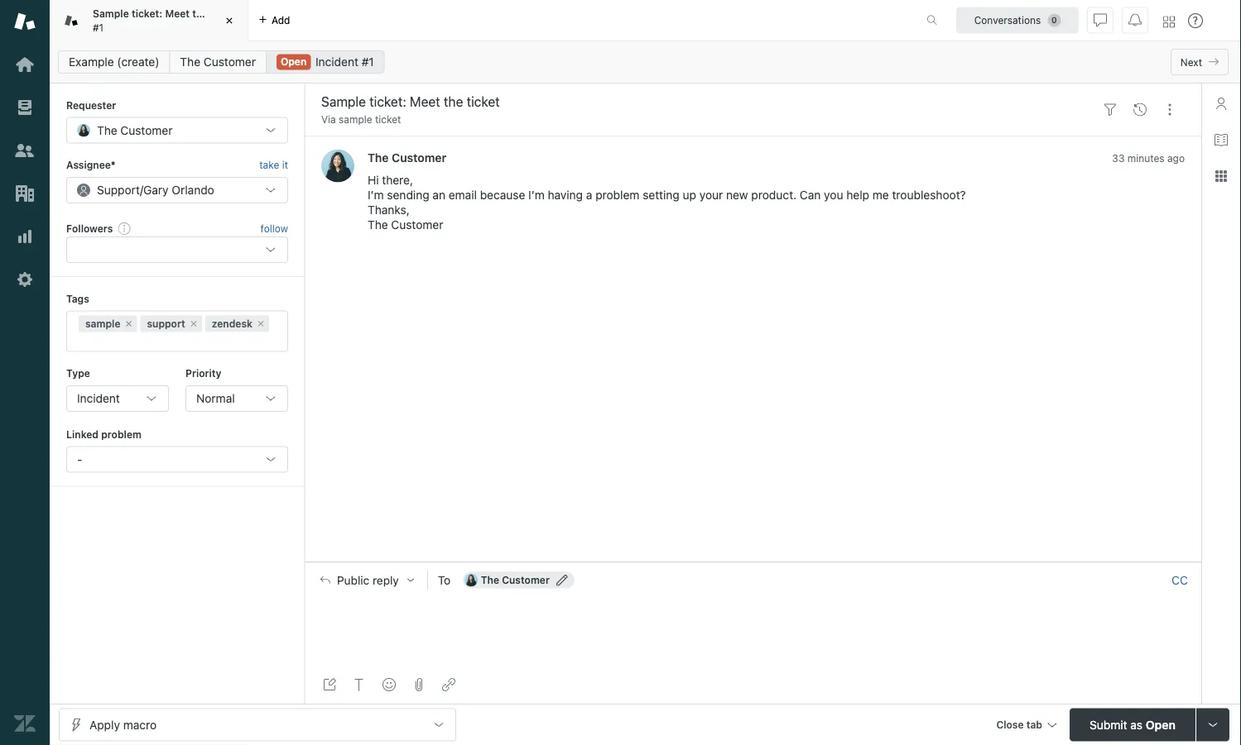 Task type: locate. For each thing, give the bounding box(es) containing it.
the customer down requester
[[97, 123, 173, 137]]

open inside secondary element
[[281, 56, 307, 67]]

ticket
[[211, 8, 238, 20], [375, 114, 401, 125]]

up
[[683, 188, 696, 202]]

as
[[1130, 719, 1143, 732]]

open
[[281, 56, 307, 67], [1146, 719, 1176, 732]]

remove image
[[256, 319, 266, 329]]

incident inside secondary element
[[315, 55, 358, 69]]

admin image
[[14, 269, 36, 291]]

you
[[824, 188, 843, 202]]

hide composer image
[[746, 556, 760, 569]]

follow
[[260, 223, 288, 234]]

submit
[[1090, 719, 1127, 732]]

ticket:
[[132, 8, 162, 20]]

it
[[282, 159, 288, 171]]

1 horizontal spatial incident
[[315, 55, 358, 69]]

problem right the a
[[595, 188, 640, 202]]

apply macro
[[89, 719, 157, 732]]

customer down close icon
[[204, 55, 256, 69]]

the customer link inside secondary element
[[169, 51, 267, 74]]

Subject field
[[318, 92, 1092, 112]]

1 horizontal spatial open
[[1146, 719, 1176, 732]]

#1 down sample
[[93, 22, 104, 33]]

setting
[[643, 188, 680, 202]]

i'm down hi
[[368, 188, 384, 202]]

the inside secondary element
[[180, 55, 200, 69]]

zendesk support image
[[14, 11, 36, 32]]

incident button
[[66, 386, 169, 412]]

33
[[1112, 152, 1125, 164]]

a
[[586, 188, 592, 202]]

format text image
[[353, 679, 366, 692]]

0 vertical spatial #1
[[93, 22, 104, 33]]

0 vertical spatial sample
[[339, 114, 372, 125]]

0 horizontal spatial the customer link
[[169, 51, 267, 74]]

the down requester
[[97, 123, 117, 137]]

assignee*
[[66, 159, 116, 171]]

sample right via on the top left of the page
[[339, 114, 372, 125]]

the inside 'hi there, i'm sending an email because i'm having a problem setting up your new product. can you help me troubleshoot? thanks, the customer'
[[368, 218, 388, 232]]

next button
[[1171, 49, 1229, 75]]

#1
[[93, 22, 104, 33], [362, 55, 374, 69]]

email
[[449, 188, 477, 202]]

an
[[433, 188, 445, 202]]

1 horizontal spatial i'm
[[528, 188, 545, 202]]

problem
[[595, 188, 640, 202], [101, 429, 141, 440]]

conversations button
[[956, 7, 1079, 34]]

can
[[800, 188, 821, 202]]

apply
[[89, 719, 120, 732]]

macro
[[123, 719, 157, 732]]

remove image
[[124, 319, 134, 329], [189, 319, 199, 329]]

0 vertical spatial incident
[[315, 55, 358, 69]]

customer up /
[[120, 123, 173, 137]]

1 vertical spatial #1
[[362, 55, 374, 69]]

i'm
[[368, 188, 384, 202], [528, 188, 545, 202]]

the
[[180, 55, 200, 69], [97, 123, 117, 137], [368, 151, 389, 164], [368, 218, 388, 232], [481, 575, 499, 586]]

sample
[[93, 8, 129, 20]]

0 vertical spatial the customer link
[[169, 51, 267, 74]]

2 i'm from the left
[[528, 188, 545, 202]]

the customer right customer@example.com image
[[481, 575, 550, 586]]

reporting image
[[14, 226, 36, 248]]

1 vertical spatial ticket
[[375, 114, 401, 125]]

close tab
[[996, 720, 1042, 731]]

sample
[[339, 114, 372, 125], [85, 318, 120, 330]]

0 horizontal spatial open
[[281, 56, 307, 67]]

the customer link up there,
[[368, 151, 446, 164]]

tab
[[50, 0, 248, 41]]

0 horizontal spatial i'm
[[368, 188, 384, 202]]

ticket right via on the top left of the page
[[375, 114, 401, 125]]

sending
[[387, 188, 429, 202]]

zendesk
[[212, 318, 253, 330]]

events image
[[1133, 103, 1147, 116]]

zendesk products image
[[1163, 16, 1175, 28]]

views image
[[14, 97, 36, 118]]

followers
[[66, 223, 113, 234]]

zendesk image
[[14, 714, 36, 735]]

support
[[97, 183, 140, 197]]

displays possible ticket submission types image
[[1206, 719, 1220, 732]]

the customer
[[180, 55, 256, 69], [97, 123, 173, 137], [368, 151, 446, 164], [481, 575, 550, 586]]

linked
[[66, 429, 98, 440]]

problem inside 'hi there, i'm sending an email because i'm having a problem setting up your new product. can you help me troubleshoot? thanks, the customer'
[[595, 188, 640, 202]]

the customer link down close icon
[[169, 51, 267, 74]]

incident inside popup button
[[77, 392, 120, 406]]

#1 up via sample ticket
[[362, 55, 374, 69]]

problem down incident popup button
[[101, 429, 141, 440]]

1 horizontal spatial the customer link
[[368, 151, 446, 164]]

customer inside secondary element
[[204, 55, 256, 69]]

priority
[[185, 368, 221, 380]]

0 vertical spatial open
[[281, 56, 307, 67]]

-
[[77, 453, 82, 466]]

conversations
[[974, 14, 1041, 26]]

sample down tags on the left top of page
[[85, 318, 120, 330]]

public reply button
[[305, 563, 427, 598]]

ticket right the
[[211, 8, 238, 20]]

because
[[480, 188, 525, 202]]

the customer inside secondary element
[[180, 55, 256, 69]]

0 vertical spatial ticket
[[211, 8, 238, 20]]

take it button
[[259, 157, 288, 174]]

1 horizontal spatial remove image
[[189, 319, 199, 329]]

0 horizontal spatial ticket
[[211, 8, 238, 20]]

cc
[[1172, 574, 1188, 587]]

customer down sending
[[391, 218, 443, 232]]

customer
[[204, 55, 256, 69], [120, 123, 173, 137], [392, 151, 446, 164], [391, 218, 443, 232], [502, 575, 550, 586]]

the inside requester element
[[97, 123, 117, 137]]

take
[[259, 159, 279, 171]]

tab
[[1026, 720, 1042, 731]]

close
[[996, 720, 1024, 731]]

the down thanks,
[[368, 218, 388, 232]]

1 vertical spatial problem
[[101, 429, 141, 440]]

remove image right support at the left top of the page
[[189, 319, 199, 329]]

0 horizontal spatial remove image
[[124, 319, 134, 329]]

2 remove image from the left
[[189, 319, 199, 329]]

public
[[337, 574, 369, 587]]

customer inside requester element
[[120, 123, 173, 137]]

thanks,
[[368, 203, 410, 217]]

public reply
[[337, 574, 399, 587]]

tags
[[66, 293, 89, 305]]

0 vertical spatial problem
[[595, 188, 640, 202]]

1 vertical spatial incident
[[77, 392, 120, 406]]

1 remove image from the left
[[124, 319, 134, 329]]

open right as
[[1146, 719, 1176, 732]]

the customer link
[[169, 51, 267, 74], [368, 151, 446, 164]]

1 horizontal spatial #1
[[362, 55, 374, 69]]

0 horizontal spatial incident
[[77, 392, 120, 406]]

incident down type
[[77, 392, 120, 406]]

linked problem element
[[66, 447, 288, 473]]

the customer down close icon
[[180, 55, 256, 69]]

info on adding followers image
[[118, 222, 131, 235]]

the down sample ticket: meet the ticket #1
[[180, 55, 200, 69]]

incident for incident #1
[[315, 55, 358, 69]]

tabs tab list
[[50, 0, 909, 41]]

cc button
[[1172, 573, 1188, 588]]

ago
[[1167, 152, 1185, 164]]

tab containing sample ticket: meet the ticket
[[50, 0, 248, 41]]

support / gary orlando
[[97, 183, 214, 197]]

remove image for sample
[[124, 319, 134, 329]]

i'm left having
[[528, 188, 545, 202]]

orlando
[[172, 183, 214, 197]]

get started image
[[14, 54, 36, 75]]

incident up via on the top left of the page
[[315, 55, 358, 69]]

incident
[[315, 55, 358, 69], [77, 392, 120, 406]]

open down add
[[281, 56, 307, 67]]

example (create)
[[69, 55, 159, 69]]

1 vertical spatial open
[[1146, 719, 1176, 732]]

remove image left support at the left top of the page
[[124, 319, 134, 329]]

normal
[[196, 392, 235, 406]]

example
[[69, 55, 114, 69]]

1 horizontal spatial problem
[[595, 188, 640, 202]]

ticket inside sample ticket: meet the ticket #1
[[211, 8, 238, 20]]

0 horizontal spatial #1
[[93, 22, 104, 33]]

0 horizontal spatial sample
[[85, 318, 120, 330]]

gary
[[143, 183, 169, 197]]



Task type: vqa. For each thing, say whether or not it's contained in the screenshot.
EMAIL LINK
no



Task type: describe. For each thing, give the bounding box(es) containing it.
the right customer@example.com image
[[481, 575, 499, 586]]

the customer up there,
[[368, 151, 446, 164]]

remove image for support
[[189, 319, 199, 329]]

0 horizontal spatial problem
[[101, 429, 141, 440]]

submit as open
[[1090, 719, 1176, 732]]

add attachment image
[[412, 679, 426, 692]]

sample ticket: meet the ticket #1
[[93, 8, 238, 33]]

via sample ticket
[[321, 114, 401, 125]]

linked problem
[[66, 429, 141, 440]]

draft mode image
[[323, 679, 336, 692]]

1 horizontal spatial sample
[[339, 114, 372, 125]]

there,
[[382, 173, 413, 187]]

apps image
[[1215, 170, 1228, 183]]

#1 inside secondary element
[[362, 55, 374, 69]]

follow button
[[260, 221, 288, 236]]

get help image
[[1188, 13, 1203, 28]]

knowledge image
[[1215, 133, 1228, 147]]

1 i'm from the left
[[368, 188, 384, 202]]

add
[[272, 14, 290, 26]]

your
[[699, 188, 723, 202]]

secondary element
[[50, 46, 1241, 79]]

having
[[548, 188, 583, 202]]

(create)
[[117, 55, 159, 69]]

edit user image
[[556, 575, 568, 586]]

customer inside 'hi there, i'm sending an email because i'm having a problem setting up your new product. can you help me troubleshoot? thanks, the customer'
[[391, 218, 443, 232]]

incident for incident
[[77, 392, 120, 406]]

type
[[66, 368, 90, 380]]

customer up there,
[[392, 151, 446, 164]]

customer@example.com image
[[464, 574, 478, 587]]

close image
[[221, 12, 238, 29]]

assignee* element
[[66, 177, 288, 204]]

33 minutes ago
[[1112, 152, 1185, 164]]

requester element
[[66, 117, 288, 144]]

#1 inside sample ticket: meet the ticket #1
[[93, 22, 104, 33]]

followers element
[[66, 237, 288, 263]]

requester
[[66, 99, 116, 111]]

support
[[147, 318, 185, 330]]

ticket actions image
[[1163, 103, 1176, 116]]

incident #1
[[315, 55, 374, 69]]

add link (cmd k) image
[[442, 679, 455, 692]]

take it
[[259, 159, 288, 171]]

1 vertical spatial sample
[[85, 318, 120, 330]]

notifications image
[[1128, 14, 1142, 27]]

avatar image
[[321, 149, 354, 182]]

troubleshoot?
[[892, 188, 966, 202]]

/
[[140, 183, 143, 197]]

hi there, i'm sending an email because i'm having a problem setting up your new product. can you help me troubleshoot? thanks, the customer
[[368, 173, 966, 232]]

the customer inside requester element
[[97, 123, 173, 137]]

next
[[1180, 56, 1202, 68]]

via
[[321, 114, 336, 125]]

normal button
[[185, 386, 288, 412]]

the up hi
[[368, 151, 389, 164]]

button displays agent's chat status as invisible. image
[[1094, 14, 1107, 27]]

customer left edit user image
[[502, 575, 550, 586]]

customer context image
[[1215, 97, 1228, 110]]

insert emojis image
[[382, 679, 396, 692]]

33 minutes ago text field
[[1112, 152, 1185, 164]]

main element
[[0, 0, 50, 746]]

minutes
[[1127, 152, 1165, 164]]

reply
[[373, 574, 399, 587]]

hi
[[368, 173, 379, 187]]

me
[[872, 188, 889, 202]]

to
[[438, 574, 451, 587]]

customers image
[[14, 140, 36, 161]]

add button
[[248, 0, 300, 41]]

organizations image
[[14, 183, 36, 204]]

close tab button
[[989, 709, 1063, 745]]

help
[[846, 188, 869, 202]]

the
[[192, 8, 208, 20]]

new
[[726, 188, 748, 202]]

meet
[[165, 8, 190, 20]]

product.
[[751, 188, 797, 202]]

filter image
[[1104, 103, 1117, 116]]

example (create) button
[[58, 51, 170, 74]]

1 horizontal spatial ticket
[[375, 114, 401, 125]]

1 vertical spatial the customer link
[[368, 151, 446, 164]]



